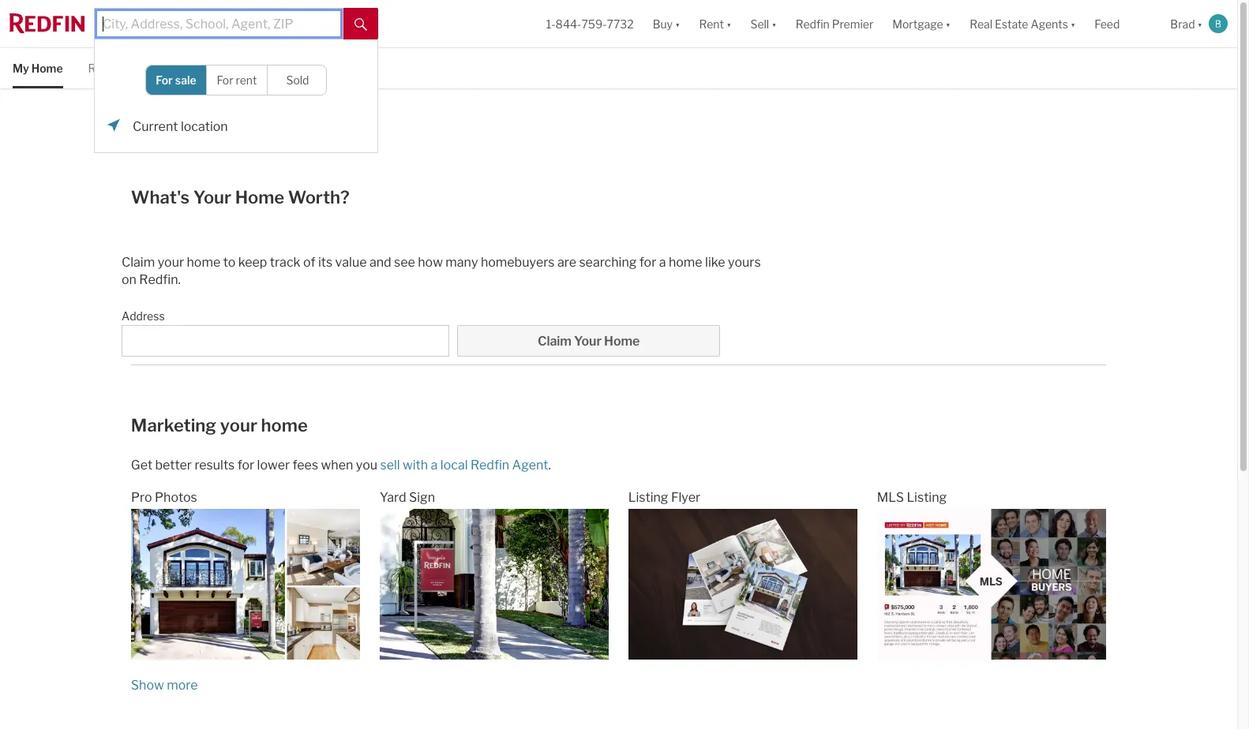 Task type: locate. For each thing, give the bounding box(es) containing it.
▾ for brad ▾
[[1197, 17, 1202, 30]]

for left rent
[[217, 73, 233, 87]]

0 vertical spatial redfin
[[796, 17, 830, 30]]

selling
[[124, 62, 159, 75], [239, 62, 273, 75]]

1 horizontal spatial redfin
[[796, 17, 830, 30]]

0 horizontal spatial your
[[193, 187, 231, 208]]

0 horizontal spatial your
[[158, 255, 184, 270]]

worth?
[[288, 187, 350, 208]]

1 selling from the left
[[124, 62, 159, 75]]

home left the to
[[187, 255, 220, 270]]

rent ▾ button
[[699, 0, 731, 47]]

yours
[[728, 255, 761, 270]]

0 vertical spatial a
[[659, 255, 666, 270]]

brad ▾
[[1170, 17, 1202, 30]]

track
[[270, 255, 300, 270]]

your for claim
[[574, 334, 602, 349]]

▾ right rent at the top right of the page
[[726, 17, 731, 30]]

redfin premier button
[[786, 0, 883, 47]]

1 vertical spatial your
[[220, 415, 257, 436]]

For sale radio
[[146, 66, 207, 95]]

claim your home button
[[457, 325, 720, 357]]

0 horizontal spatial for
[[156, 73, 173, 87]]

claim your home
[[538, 334, 640, 349]]

1 vertical spatial redfin
[[88, 62, 122, 75]]

▾ right brad
[[1197, 17, 1202, 30]]

option group
[[145, 65, 328, 96]]

home inside claim your home button
[[604, 334, 640, 349]]

0 vertical spatial claim
[[122, 255, 155, 270]]

listing right mls
[[907, 491, 947, 506]]

0 horizontal spatial a
[[431, 458, 438, 473]]

redfin inside redfin selling options ▾
[[88, 62, 122, 75]]

listing left flyer in the bottom of the page
[[628, 491, 668, 506]]

sold
[[286, 73, 309, 87]]

marketing your home
[[131, 415, 308, 436]]

what's your home worth?
[[131, 187, 350, 208]]

dashboard
[[196, 127, 310, 154]]

free professional listing photos image
[[131, 509, 360, 660]]

get better results for lower fees when you sell with a local redfin agent .
[[131, 458, 551, 473]]

1 horizontal spatial for
[[217, 73, 233, 87]]

1 horizontal spatial home
[[261, 415, 308, 436]]

0 horizontal spatial home
[[187, 255, 220, 270]]

sell ▾ button
[[750, 0, 777, 47]]

flyer
[[671, 491, 701, 506]]

fees
[[293, 458, 318, 473]]

sell
[[380, 458, 400, 473]]

1 vertical spatial claim
[[538, 334, 571, 349]]

0 vertical spatial your
[[193, 187, 231, 208]]

a
[[659, 255, 666, 270], [431, 458, 438, 473]]

how
[[418, 255, 443, 270]]

▾ for rent ▾
[[726, 17, 731, 30]]

▾
[[675, 17, 680, 30], [726, 17, 731, 30], [772, 17, 777, 30], [946, 17, 951, 30], [1071, 17, 1076, 30], [1197, 17, 1202, 30], [208, 60, 213, 74]]

2 for from the left
[[217, 73, 233, 87]]

mortgage
[[892, 17, 943, 30]]

1 horizontal spatial your
[[574, 334, 602, 349]]

address
[[122, 310, 165, 323]]

0 vertical spatial for
[[639, 255, 656, 270]]

home for marketing your home
[[261, 415, 308, 436]]

your for marketing
[[220, 415, 257, 436]]

home up lower at the bottom
[[261, 415, 308, 436]]

your inside claim your home to keep track of its value and see how many homebuyers are searching for a home like yours on redfin.
[[158, 255, 184, 270]]

selling resources
[[239, 62, 331, 75]]

0 horizontal spatial claim
[[122, 255, 155, 270]]

home left like
[[669, 255, 702, 270]]

1 horizontal spatial selling
[[239, 62, 273, 75]]

0 vertical spatial your
[[158, 255, 184, 270]]

real estate agents ▾ button
[[960, 0, 1085, 47]]

1 horizontal spatial your
[[220, 415, 257, 436]]

redfin left premier
[[796, 17, 830, 30]]

home inside my home "link"
[[31, 62, 63, 75]]

feed button
[[1085, 0, 1161, 47]]

agents
[[1031, 17, 1068, 30]]

sell
[[750, 17, 769, 30]]

homebuyers
[[481, 255, 555, 270]]

a inside claim your home to keep track of its value and see how many homebuyers are searching for a home like yours on redfin.
[[659, 255, 666, 270]]

▾ for sell ▾
[[772, 17, 777, 30]]

when
[[321, 458, 353, 473]]

2 vertical spatial home
[[604, 334, 640, 349]]

1 horizontal spatial home
[[235, 187, 284, 208]]

rent ▾
[[699, 17, 731, 30]]

a right with
[[431, 458, 438, 473]]

value
[[335, 255, 367, 270]]

844-
[[556, 17, 581, 30]]

show
[[131, 679, 164, 694]]

home for claim your home
[[604, 334, 640, 349]]

mls listing
[[877, 491, 947, 506]]

claim inside button
[[538, 334, 571, 349]]

redfin
[[796, 17, 830, 30], [88, 62, 122, 75]]

.
[[548, 458, 551, 473]]

for
[[639, 255, 656, 270], [237, 458, 254, 473]]

▾ right sell
[[772, 17, 777, 30]]

1 horizontal spatial claim
[[538, 334, 571, 349]]

redfin inside button
[[796, 17, 830, 30]]

claim
[[122, 255, 155, 270], [538, 334, 571, 349]]

2 horizontal spatial home
[[604, 334, 640, 349]]

what's
[[131, 187, 190, 208]]

buy ▾ button
[[653, 0, 680, 47]]

0 horizontal spatial for
[[237, 458, 254, 473]]

1 horizontal spatial a
[[659, 255, 666, 270]]

for right searching
[[639, 255, 656, 270]]

marketing
[[131, 415, 216, 436]]

0 horizontal spatial home
[[31, 62, 63, 75]]

a left like
[[659, 255, 666, 270]]

1 listing from the left
[[628, 491, 668, 506]]

owner
[[121, 127, 191, 154]]

▾ right the sale in the top of the page
[[208, 60, 213, 74]]

2 listing from the left
[[907, 491, 947, 506]]

for for for rent
[[217, 73, 233, 87]]

For rent radio
[[207, 66, 268, 95]]

home
[[187, 255, 220, 270], [669, 255, 702, 270], [261, 415, 308, 436]]

1 vertical spatial home
[[235, 187, 284, 208]]

1 horizontal spatial for
[[639, 255, 656, 270]]

buy ▾ button
[[643, 0, 690, 47]]

1 vertical spatial a
[[431, 458, 438, 473]]

selling resources link
[[239, 48, 331, 89]]

1 horizontal spatial listing
[[907, 491, 947, 506]]

user photo image
[[1209, 14, 1228, 33]]

my home link
[[13, 48, 63, 89]]

1 vertical spatial your
[[574, 334, 602, 349]]

your
[[193, 187, 231, 208], [574, 334, 602, 349]]

current location
[[133, 119, 228, 134]]

for rent
[[217, 73, 257, 87]]

redfin for redfin selling options ▾
[[88, 62, 122, 75]]

your up results on the bottom of the page
[[220, 415, 257, 436]]

claim inside claim your home to keep track of its value and see how many homebuyers are searching for a home like yours on redfin.
[[122, 255, 155, 270]]

0 horizontal spatial redfin
[[88, 62, 122, 75]]

0 vertical spatial home
[[31, 62, 63, 75]]

your for what's
[[193, 187, 231, 208]]

None search field
[[122, 325, 450, 357]]

▾ right buy
[[675, 17, 680, 30]]

mortgage ▾ button
[[883, 0, 960, 47]]

▾ inside redfin selling options ▾
[[208, 60, 213, 74]]

0 horizontal spatial selling
[[124, 62, 159, 75]]

1 for from the left
[[156, 73, 173, 87]]

your
[[158, 255, 184, 270], [220, 415, 257, 436]]

pro photos
[[131, 491, 197, 506]]

▾ right mortgage
[[946, 17, 951, 30]]

0 horizontal spatial listing
[[628, 491, 668, 506]]

listing
[[628, 491, 668, 506], [907, 491, 947, 506]]

for
[[156, 73, 173, 87], [217, 73, 233, 87]]

1-
[[546, 17, 556, 30]]

show more
[[131, 679, 198, 694]]

for left the sale in the top of the page
[[156, 73, 173, 87]]

7732
[[607, 17, 634, 30]]

redfin for redfin premier
[[796, 17, 830, 30]]

submit search image
[[355, 18, 367, 31]]

sell with a local redfin agent link
[[380, 458, 548, 473]]

redfin right my home
[[88, 62, 122, 75]]

redfin selling options ▾
[[88, 60, 213, 75]]

your inside claim your home button
[[574, 334, 602, 349]]

your up redfin.
[[158, 255, 184, 270]]

for left lower at the bottom
[[237, 458, 254, 473]]



Task type: vqa. For each thing, say whether or not it's contained in the screenshot.
the Home to the middle
yes



Task type: describe. For each thing, give the bounding box(es) containing it.
location
[[181, 119, 228, 134]]

yard
[[380, 491, 406, 506]]

with
[[403, 458, 428, 473]]

mortgage ▾
[[892, 17, 951, 30]]

rent
[[236, 73, 257, 87]]

more
[[167, 679, 198, 694]]

pro
[[131, 491, 152, 506]]

and
[[369, 255, 391, 270]]

feed
[[1095, 17, 1120, 30]]

▾ for buy ▾
[[675, 17, 680, 30]]

you
[[356, 458, 377, 473]]

buy ▾
[[653, 17, 680, 30]]

sign
[[409, 491, 435, 506]]

its
[[318, 255, 332, 270]]

sale
[[175, 73, 196, 87]]

1-844-759-7732
[[546, 17, 634, 30]]

like
[[705, 255, 725, 270]]

premier
[[832, 17, 873, 30]]

real estate agents ▾
[[970, 17, 1076, 30]]

2 horizontal spatial home
[[669, 255, 702, 270]]

for sale
[[156, 73, 196, 87]]

resources
[[276, 62, 331, 75]]

redfin yard sign image
[[380, 509, 609, 660]]

lower
[[257, 458, 290, 473]]

local mls listing image
[[877, 509, 1106, 660]]

listing flyer
[[628, 491, 701, 506]]

rent ▾ button
[[690, 0, 741, 47]]

sell ▾ button
[[741, 0, 786, 47]]

claim your home to keep track of its value and see how many homebuyers are searching for a home like yours on redfin.
[[122, 255, 761, 288]]

sell ▾
[[750, 17, 777, 30]]

real
[[970, 17, 993, 30]]

estate
[[995, 17, 1028, 30]]

my
[[13, 62, 29, 75]]

for inside claim your home to keep track of its value and see how many homebuyers are searching for a home like yours on redfin.
[[639, 255, 656, 270]]

my home
[[13, 62, 63, 75]]

▾ right agents
[[1071, 17, 1076, 30]]

current
[[133, 119, 178, 134]]

many
[[446, 255, 478, 270]]

local redfin agent
[[440, 458, 548, 473]]

see
[[394, 255, 415, 270]]

City, Address, School, Agent, ZIP search field
[[94, 8, 343, 39]]

keep
[[238, 255, 267, 270]]

real estate agents ▾ link
[[970, 0, 1076, 47]]

results
[[195, 458, 235, 473]]

of
[[303, 255, 315, 270]]

to
[[223, 255, 235, 270]]

yard sign
[[380, 491, 435, 506]]

option group containing for sale
[[145, 65, 328, 96]]

redfin.
[[139, 273, 181, 288]]

redfin premier
[[796, 17, 873, 30]]

claim for claim your home to keep track of its value and see how many homebuyers are searching for a home like yours on redfin.
[[122, 255, 155, 270]]

for for for sale
[[156, 73, 173, 87]]

Sold radio
[[268, 66, 328, 95]]

are
[[557, 255, 576, 270]]

options
[[161, 62, 202, 75]]

home for what's your home worth?
[[235, 187, 284, 208]]

home for claim your home to keep track of its value and see how many homebuyers are searching for a home like yours on redfin.
[[187, 255, 220, 270]]

professional listing flyer image
[[628, 509, 857, 660]]

rent
[[699, 17, 724, 30]]

get
[[131, 458, 152, 473]]

1 vertical spatial for
[[237, 458, 254, 473]]

1-844-759-7732 link
[[546, 17, 634, 30]]

mls
[[877, 491, 904, 506]]

claim for claim your home
[[538, 334, 571, 349]]

your for claim
[[158, 255, 184, 270]]

current location button
[[133, 118, 365, 137]]

show more link
[[131, 679, 198, 694]]

mortgage ▾ button
[[892, 0, 951, 47]]

photos
[[155, 491, 197, 506]]

searching
[[579, 255, 637, 270]]

selling inside redfin selling options ▾
[[124, 62, 159, 75]]

▾ for mortgage ▾
[[946, 17, 951, 30]]

brad
[[1170, 17, 1195, 30]]

redfin selling options link
[[88, 48, 202, 89]]

better
[[155, 458, 192, 473]]

759-
[[581, 17, 607, 30]]

owner dashboard
[[121, 127, 310, 154]]

2 selling from the left
[[239, 62, 273, 75]]

on
[[122, 273, 137, 288]]

buy
[[653, 17, 673, 30]]



